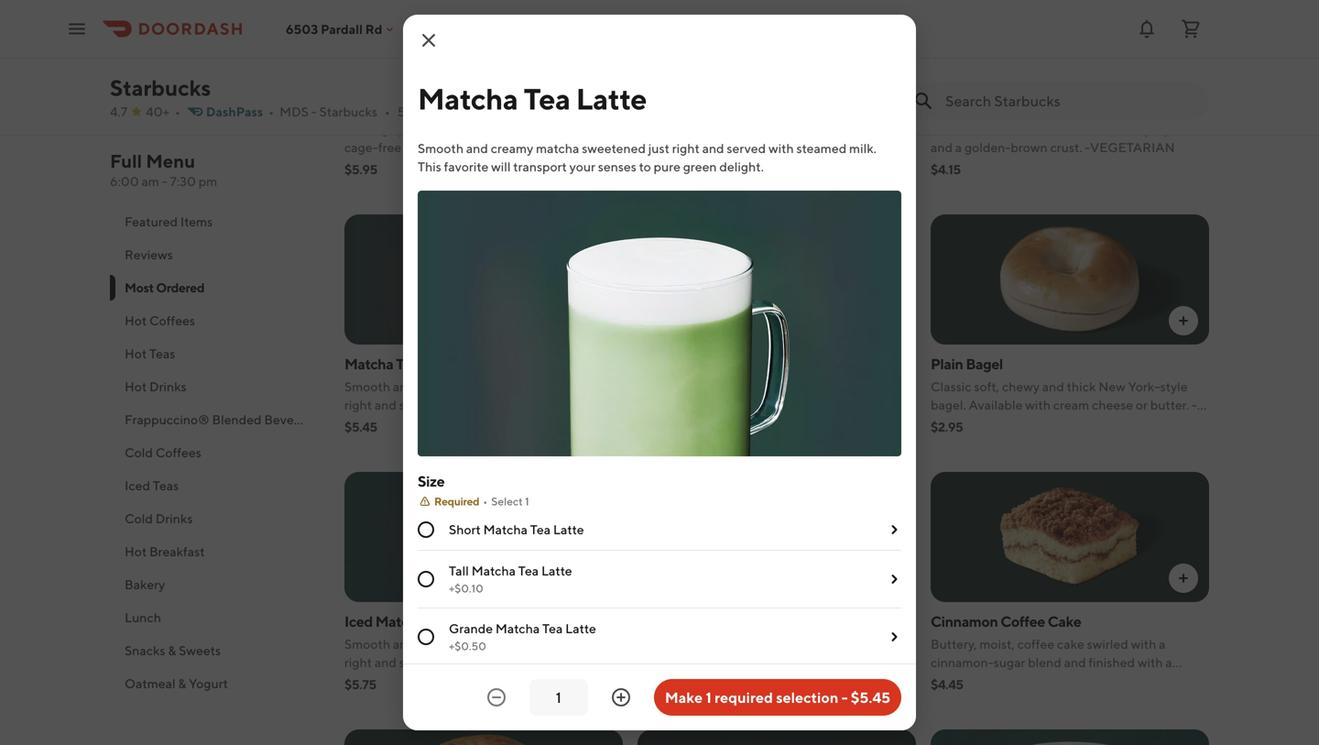 Task type: locate. For each thing, give the bounding box(es) containing it.
iced inside iced matcha tea latte smooth and creamy matcha sweetened just right and served with milk over ice. green has never tasted so good.
[[345, 613, 373, 630]]

pm
[[199, 174, 217, 189]]

transport inside matcha tea latte smooth and creamy matcha sweetened just right and served with steamed milk. this favorite will transport your senses to pure green delight.
[[367, 416, 420, 431]]

1 vertical spatial cold
[[125, 511, 153, 526]]

most ordered
[[125, 280, 205, 295]]

to
[[639, 159, 651, 174], [493, 416, 505, 431]]

bacon & gruyère egg bites image
[[638, 214, 917, 345]]

0 horizontal spatial senses
[[452, 416, 490, 431]]

starbucks right lemonade in the bottom of the page
[[836, 613, 900, 630]]

$5.45 right 'beverages'
[[345, 419, 377, 434]]

short
[[449, 522, 481, 537]]

0 horizontal spatial delight.
[[573, 416, 617, 431]]

hot teas button
[[110, 337, 323, 370]]

add item to cart image
[[1177, 56, 1191, 71], [884, 571, 898, 586], [1177, 571, 1191, 586]]

0 vertical spatial milk.
[[850, 141, 877, 156]]

latte for grande
[[566, 621, 596, 636]]

has
[[586, 655, 606, 670]]

classic inside plain bagel classic soft, chewy and thick new york–style bagel. available with cream cheese or butter. - vegan - vegetarian
[[931, 379, 972, 394]]

2 vertical spatial served
[[399, 655, 439, 670]]

1 vertical spatial steamed
[[469, 397, 519, 412]]

teas inside button
[[153, 478, 179, 493]]

your up size
[[423, 416, 449, 431]]

0 vertical spatial senses
[[598, 159, 637, 174]]

1 horizontal spatial pure
[[654, 159, 681, 174]]

pure inside matcha tea latte smooth and creamy matcha sweetened just right and served with steamed milk. this favorite will transport your senses to pure green delight.
[[507, 416, 534, 431]]

1 sandwich from the left
[[479, 98, 542, 115]]

steamed inside the smooth and creamy matcha sweetened just right and served with steamed milk. this favorite will transport your senses to pure green delight.
[[797, 141, 847, 156]]

1 horizontal spatial this
[[552, 397, 575, 412]]

york–style
[[1129, 379, 1188, 394]]

1 vertical spatial coffees
[[156, 445, 201, 460]]

teas down 'cold coffees'
[[153, 478, 179, 493]]

1 horizontal spatial 1
[[706, 689, 712, 706]]

4 hot from the top
[[125, 544, 147, 559]]

0 horizontal spatial green
[[537, 416, 571, 431]]

hot
[[125, 313, 147, 328], [125, 346, 147, 361], [125, 379, 147, 394], [125, 544, 147, 559]]

sandwich up bacon,
[[479, 98, 542, 115]]

a right swirled
[[1159, 637, 1166, 652]]

1 vertical spatial green
[[537, 416, 571, 431]]

vegetarian down chewy
[[989, 416, 1074, 431]]

classic up bagel.
[[931, 379, 972, 394]]

• right 40+
[[175, 104, 180, 119]]

transport down aged
[[514, 159, 567, 174]]

0 vertical spatial transport
[[514, 159, 567, 174]]

oatmeal
[[125, 676, 176, 691]]

$6.25
[[638, 419, 670, 434]]

milk.
[[850, 141, 877, 156], [522, 397, 549, 412]]

oatmeal & yogurt
[[125, 676, 228, 691]]

1 horizontal spatial milk.
[[850, 141, 877, 156]]

1 vertical spatial classic
[[931, 379, 972, 394]]

latte for iced
[[452, 613, 487, 630]]

- inside cinnamon coffee cake buttery, moist, coffee cake swirled with a cinnamon-sugar blend and finished with a crunchy streusel topping.  -vegetarian
[[1080, 673, 1085, 688]]

plain bagel image
[[931, 214, 1210, 345]]

swirled
[[1088, 637, 1129, 652]]

1 vertical spatial gouda
[[572, 140, 612, 155]]

egg for bites
[[749, 355, 775, 373]]

make 1 required selection - $5.45
[[665, 689, 891, 706]]

beverages
[[264, 412, 325, 427]]

served inside iced matcha tea latte smooth and creamy matcha sweetened just right and served with milk over ice. green has never tasted so good.
[[399, 655, 439, 670]]

1 vertical spatial matcha
[[463, 379, 506, 394]]

1 cold from the top
[[125, 445, 153, 460]]

& right ft
[[438, 98, 448, 115]]

coffees down the most ordered
[[149, 313, 195, 328]]

with down chewy
[[1026, 397, 1051, 412]]

1 right the "select"
[[525, 495, 530, 508]]

0 vertical spatial just
[[649, 141, 670, 156]]

just inside matcha tea latte smooth and creamy matcha sweetened just right and served with steamed milk. this favorite will transport your senses to pure green delight.
[[575, 379, 597, 394]]

coffees for hot coffees
[[149, 313, 195, 328]]

will down melted
[[491, 159, 511, 174]]

1 vertical spatial your
[[423, 416, 449, 431]]

drinks inside the cold drinks button
[[156, 511, 193, 526]]

will inside the smooth and creamy matcha sweetened just right and served with steamed milk. this favorite will transport your senses to pure green delight.
[[491, 159, 511, 174]]

mango dragonfruit lemonade starbucks refreshers® beverage image
[[638, 472, 917, 602]]

- right butter.
[[1192, 397, 1198, 412]]

moist,
[[980, 637, 1015, 652]]

transport
[[514, 159, 567, 174], [367, 416, 420, 431]]

• left the "select"
[[483, 495, 488, 508]]

senses left $6.95 on the top
[[598, 159, 637, 174]]

served up size
[[399, 397, 439, 412]]

1 vertical spatial a
[[1159, 637, 1166, 652]]

transport up size
[[367, 416, 420, 431]]

0 vertical spatial sweetened
[[582, 141, 646, 156]]

- right crust.
[[1085, 140, 1091, 155]]

0 vertical spatial steamed
[[797, 141, 847, 156]]

right inside the smooth and creamy matcha sweetened just right and served with steamed milk. this favorite will transport your senses to pure green delight.
[[672, 141, 700, 156]]

open menu image
[[66, 18, 88, 40]]

new
[[1099, 379, 1126, 394]]

sweetened inside iced matcha tea latte smooth and creamy matcha sweetened just right and served with milk over ice. green has never tasted so good.
[[509, 637, 573, 652]]

applewood-
[[392, 121, 462, 137]]

iced inside button
[[125, 478, 150, 493]]

1 horizontal spatial soft,
[[1096, 121, 1122, 137]]

smooth
[[418, 141, 464, 156], [345, 379, 391, 394], [345, 637, 391, 652]]

pure down impossible™ at top
[[654, 159, 681, 174]]

tea inside iced matcha tea latte smooth and creamy matcha sweetened just right and served with milk over ice. green has never tasted so good.
[[427, 613, 450, 630]]

2 vertical spatial creamy
[[418, 637, 460, 652]]

6:00
[[110, 174, 139, 189]]

bacon & gruyère egg bites
[[638, 355, 810, 373]]

aged
[[540, 140, 569, 155]]

egg
[[404, 140, 426, 155]]

matcha inside the tall matcha tea latte +$0.10
[[472, 563, 516, 578]]

0 vertical spatial to
[[639, 159, 651, 174]]

mango dragonfruit lemonade starbucks refreshers® beverage
[[638, 613, 1049, 630]]

delight. down impossible™ breakfast sandwich
[[720, 159, 764, 174]]

coffees for cold coffees
[[156, 445, 201, 460]]

gouda down parmesan
[[572, 140, 612, 155]]

latte inside iced matcha tea latte smooth and creamy matcha sweetened just right and served with milk over ice. green has never tasted so good.
[[452, 613, 487, 630]]

1 add item to cart image from the left
[[590, 313, 605, 328]]

coffees inside button
[[149, 313, 195, 328]]

right right 'beverages'
[[345, 397, 372, 412]]

breakfast
[[723, 98, 785, 115], [149, 544, 205, 559]]

1 vertical spatial senses
[[452, 416, 490, 431]]

a inside butter croissant classic butter croissant with soft, flaky layers and a golden-brown crust.  -vegetarian $4.15
[[956, 140, 962, 155]]

2 classic from the top
[[931, 379, 972, 394]]

egg up the smoked
[[450, 98, 476, 115]]

0 vertical spatial pure
[[654, 159, 681, 174]]

0 vertical spatial served
[[727, 141, 766, 156]]

sizzling
[[345, 121, 389, 137]]

to down impossible™ at top
[[639, 159, 651, 174]]

cage-
[[345, 140, 378, 155]]

coffee
[[1018, 637, 1055, 652]]

gouda up applewood-
[[392, 98, 436, 115]]

served
[[727, 141, 766, 156], [399, 397, 439, 412], [399, 655, 439, 670]]

tea for grande
[[543, 621, 563, 636]]

0 vertical spatial drinks
[[149, 379, 187, 394]]

- right roll.
[[445, 158, 450, 173]]

0 horizontal spatial will
[[345, 416, 364, 431]]

1 vertical spatial egg
[[749, 355, 775, 373]]

right
[[672, 141, 700, 156], [345, 397, 372, 412], [345, 655, 372, 670]]

-
[[311, 104, 317, 119], [1085, 140, 1091, 155], [445, 158, 450, 173], [162, 174, 167, 189], [1192, 397, 1198, 412], [981, 416, 987, 431], [1080, 673, 1085, 688], [842, 689, 848, 706]]

soft, left flaky
[[1096, 121, 1122, 137]]

0 horizontal spatial milk.
[[522, 397, 549, 412]]

hot drinks button
[[110, 370, 323, 403]]

1 horizontal spatial transport
[[514, 159, 567, 174]]

dragonfruit
[[686, 613, 762, 630]]

$5.95 right increase quantity by 1 icon
[[638, 677, 671, 692]]

0 horizontal spatial breakfast
[[149, 544, 205, 559]]

& right bacon
[[682, 355, 691, 373]]

add item to cart image for latte
[[590, 313, 605, 328]]

$5.45 inside button
[[851, 689, 891, 706]]

drinks up hot breakfast
[[156, 511, 193, 526]]

and inside plain bagel classic soft, chewy and thick new york–style bagel. available with cream cheese or butter. - vegan - vegetarian
[[1043, 379, 1065, 394]]

latte inside the "grande matcha tea latte +$0.50"
[[566, 621, 596, 636]]

0 vertical spatial smooth
[[418, 141, 464, 156]]

creamy inside iced matcha tea latte smooth and creamy matcha sweetened just right and served with milk over ice. green has never tasted so good.
[[418, 637, 460, 652]]

tea for iced
[[427, 613, 450, 630]]

2 vertical spatial right
[[345, 655, 372, 670]]

coffees
[[149, 313, 195, 328], [156, 445, 201, 460]]

1 horizontal spatial senses
[[598, 159, 637, 174]]

served up so
[[399, 655, 439, 670]]

0 vertical spatial creamy
[[491, 141, 534, 156]]

lemonade
[[764, 613, 833, 630]]

hot inside 'button'
[[125, 379, 147, 394]]

$5.95 down cage-
[[345, 162, 377, 177]]

None radio
[[418, 571, 434, 587], [418, 629, 434, 645], [418, 571, 434, 587], [418, 629, 434, 645]]

classic
[[931, 121, 972, 137], [931, 379, 972, 394]]

1
[[525, 495, 530, 508], [706, 689, 712, 706]]

am
[[142, 174, 159, 189]]

with inside plain bagel classic soft, chewy and thick new york–style bagel. available with cream cheese or butter. - vegan - vegetarian
[[1026, 397, 1051, 412]]

coffees inside button
[[156, 445, 201, 460]]

croissant
[[976, 98, 1037, 115]]

with up crust.
[[1068, 121, 1094, 137]]

0 vertical spatial a
[[956, 140, 962, 155]]

featured
[[125, 214, 178, 229]]

starbucks up 40+ •
[[110, 75, 211, 101]]

0 vertical spatial your
[[570, 159, 596, 174]]

1 vertical spatial delight.
[[573, 416, 617, 431]]

crust.
[[1051, 140, 1083, 155]]

1 vertical spatial teas
[[153, 478, 179, 493]]

1 horizontal spatial starbucks
[[320, 104, 378, 119]]

0 horizontal spatial egg
[[450, 98, 476, 115]]

& inside button
[[178, 676, 186, 691]]

2 vertical spatial smooth
[[345, 637, 391, 652]]

1 horizontal spatial gouda
[[572, 140, 612, 155]]

favorite
[[444, 159, 489, 174], [578, 397, 623, 412]]

or
[[1136, 397, 1148, 412]]

starbucks up sizzling
[[320, 104, 378, 119]]

an
[[362, 158, 376, 173]]

your inside matcha tea latte smooth and creamy matcha sweetened just right and served with steamed milk. this favorite will transport your senses to pure green delight.
[[423, 416, 449, 431]]

0 horizontal spatial pure
[[507, 416, 534, 431]]

dashpass
[[206, 104, 263, 119]]

matcha for tall
[[472, 563, 516, 578]]

0 vertical spatial teas
[[149, 346, 175, 361]]

latte for tall
[[542, 563, 572, 578]]

matcha for iced
[[376, 613, 424, 630]]

0 horizontal spatial to
[[493, 416, 505, 431]]

1 vertical spatial sweetened
[[509, 379, 573, 394]]

0 horizontal spatial $5.95
[[345, 162, 377, 177]]

2 hot from the top
[[125, 346, 147, 361]]

1 vertical spatial $5.45
[[851, 689, 891, 706]]

egg for sandwich
[[450, 98, 476, 115]]

just inside the smooth and creamy matcha sweetened just right and served with steamed milk. this favorite will transport your senses to pure green delight.
[[649, 141, 670, 156]]

hot up bakery
[[125, 544, 147, 559]]

smoked
[[462, 121, 508, 137]]

1 horizontal spatial breakfast
[[723, 98, 785, 115]]

breakfast down impossible™ breakfast sandwich image
[[723, 98, 785, 115]]

right up never at the bottom left of the page
[[345, 655, 372, 670]]

tea inside the "grande matcha tea latte +$0.50"
[[543, 621, 563, 636]]

$5.45 right selection
[[851, 689, 891, 706]]

1 vertical spatial this
[[552, 397, 575, 412]]

milk
[[469, 655, 493, 670]]

3 hot from the top
[[125, 379, 147, 394]]

right inside matcha tea latte smooth and creamy matcha sweetened just right and served with steamed milk. this favorite will transport your senses to pure green delight.
[[345, 397, 372, 412]]

0 horizontal spatial 1
[[525, 495, 530, 508]]

iced
[[125, 478, 150, 493], [345, 613, 373, 630]]

1 horizontal spatial $5.45
[[851, 689, 891, 706]]

full menu 6:00 am - 7:30 pm
[[110, 150, 217, 189]]

0 vertical spatial gouda
[[392, 98, 436, 115]]

cinnamon-
[[931, 655, 994, 670]]

7:30
[[170, 174, 196, 189]]

croissant
[[1014, 121, 1066, 137]]

butter croissant image
[[931, 0, 1210, 87]]

with up size
[[441, 397, 467, 412]]

vegetarian down finished
[[1085, 673, 1170, 688]]

grande
[[449, 621, 493, 636]]

hot coffees button
[[110, 304, 323, 337]]

bakery button
[[110, 568, 323, 601]]

cold down the iced teas
[[125, 511, 153, 526]]

delight. inside matcha tea latte smooth and creamy matcha sweetened just right and served with steamed milk. this favorite will transport your senses to pure green delight.
[[573, 416, 617, 431]]

iced up cold drinks
[[125, 478, 150, 493]]

milk. inside the smooth and creamy matcha sweetened just right and served with steamed milk. this favorite will transport your senses to pure green delight.
[[850, 141, 877, 156]]

2 vertical spatial starbucks
[[836, 613, 900, 630]]

2 cold from the top
[[125, 511, 153, 526]]

2 vertical spatial vegetarian
[[1085, 673, 1170, 688]]

cream
[[1054, 397, 1090, 412]]

smooth inside iced matcha tea latte smooth and creamy matcha sweetened just right and served with milk over ice. green has never tasted so good.
[[345, 637, 391, 652]]

latte inside the tall matcha tea latte +$0.10
[[542, 563, 572, 578]]

sandwich down impossible™ breakfast sandwich image
[[788, 98, 850, 115]]

0 vertical spatial favorite
[[444, 159, 489, 174]]

increase quantity by 1 image
[[610, 686, 632, 708]]

frappuccino®
[[125, 412, 210, 427]]

coffees down frappuccino®
[[156, 445, 201, 460]]

soft, up available
[[975, 379, 1000, 394]]

0 horizontal spatial soft,
[[975, 379, 1000, 394]]

2 vertical spatial matcha
[[463, 637, 506, 652]]

2 horizontal spatial starbucks
[[836, 613, 900, 630]]

a right finished
[[1166, 655, 1173, 670]]

0 vertical spatial starbucks
[[110, 75, 211, 101]]

green inside the smooth and creamy matcha sweetened just right and served with steamed milk. this favorite will transport your senses to pure green delight.
[[683, 159, 717, 174]]

0 vertical spatial will
[[491, 159, 511, 174]]

Item Search search field
[[946, 91, 1195, 111]]

1 right make
[[706, 689, 712, 706]]

$5.45
[[345, 419, 377, 434], [851, 689, 891, 706]]

- right am on the left of page
[[162, 174, 167, 189]]

& right the snacks
[[168, 643, 176, 658]]

sandwich inside bacon, gouda & egg sandwich sizzling applewood-smoked bacon, parmesan cage-free egg frittata and melted aged gouda on an artisan roll.  -high-protein
[[479, 98, 542, 115]]

soft, inside plain bagel classic soft, chewy and thick new york–style bagel. available with cream cheese or butter. - vegan - vegetarian
[[975, 379, 1000, 394]]

40+
[[146, 104, 170, 119]]

matcha inside iced matcha tea latte smooth and creamy matcha sweetened just right and served with milk over ice. green has never tasted so good.
[[376, 613, 424, 630]]

bagel
[[966, 355, 1003, 373]]

hot down hot teas
[[125, 379, 147, 394]]

- inside button
[[842, 689, 848, 706]]

mds
[[280, 104, 309, 119]]

brown
[[1011, 140, 1048, 155]]

1 horizontal spatial egg
[[749, 355, 775, 373]]

3 add item to cart image from the left
[[1177, 313, 1191, 328]]

smooth inside matcha tea latte smooth and creamy matcha sweetened just right and served with steamed milk. this favorite will transport your senses to pure green delight.
[[345, 379, 391, 394]]

teas for iced teas
[[153, 478, 179, 493]]

& inside button
[[168, 643, 176, 658]]

500
[[398, 104, 424, 119]]

creamy
[[491, 141, 534, 156], [418, 379, 460, 394], [418, 637, 460, 652]]

breakfast inside button
[[149, 544, 205, 559]]

with inside matcha tea latte smooth and creamy matcha sweetened just right and served with steamed milk. this favorite will transport your senses to pure green delight.
[[441, 397, 467, 412]]

matcha tea latte dialog
[[403, 15, 917, 745]]

egg left bites
[[749, 355, 775, 373]]

1 vertical spatial milk.
[[522, 397, 549, 412]]

teas down hot coffees
[[149, 346, 175, 361]]

classic inside butter croissant classic butter croissant with soft, flaky layers and a golden-brown crust.  -vegetarian $4.15
[[931, 121, 972, 137]]

0 vertical spatial 1
[[525, 495, 530, 508]]

and inside butter croissant classic butter croissant with soft, flaky layers and a golden-brown crust.  -vegetarian $4.15
[[931, 140, 953, 155]]

frittata
[[429, 140, 469, 155]]

hot inside button
[[125, 313, 147, 328]]

1 horizontal spatial delight.
[[720, 159, 764, 174]]

will
[[491, 159, 511, 174], [345, 416, 364, 431]]

classic for plain
[[931, 379, 972, 394]]

protein
[[490, 158, 548, 173]]

close matcha tea latte image
[[418, 29, 440, 51]]

hot coffees
[[125, 313, 195, 328]]

lunch
[[125, 610, 161, 625]]

to inside matcha tea latte smooth and creamy matcha sweetened just right and served with steamed milk. this favorite will transport your senses to pure green delight.
[[493, 416, 505, 431]]

1 vertical spatial drinks
[[156, 511, 193, 526]]

this inside matcha tea latte smooth and creamy matcha sweetened just right and served with steamed milk. this favorite will transport your senses to pure green delight.
[[552, 397, 575, 412]]

served inside matcha tea latte smooth and creamy matcha sweetened just right and served with steamed milk. this favorite will transport your senses to pure green delight.
[[399, 397, 439, 412]]

1 vertical spatial to
[[493, 416, 505, 431]]

rd
[[365, 21, 383, 36]]

0 vertical spatial matcha
[[536, 141, 580, 156]]

1 horizontal spatial steamed
[[797, 141, 847, 156]]

1 vertical spatial vegetarian
[[989, 416, 1074, 431]]

0 horizontal spatial steamed
[[469, 397, 519, 412]]

teas inside button
[[149, 346, 175, 361]]

tea inside the tall matcha tea latte +$0.10
[[519, 563, 539, 578]]

butter.
[[1151, 397, 1190, 412]]

1 horizontal spatial will
[[491, 159, 511, 174]]

gouda
[[392, 98, 436, 115], [572, 140, 612, 155]]

hot for hot drinks
[[125, 379, 147, 394]]

1 vertical spatial smooth
[[345, 379, 391, 394]]

- right topping. on the right of page
[[1080, 673, 1085, 688]]

bacon, gouda & egg sandwich image
[[345, 0, 623, 87]]

2 vertical spatial just
[[575, 637, 597, 652]]

0 vertical spatial breakfast
[[723, 98, 785, 115]]

1 inside size group
[[525, 495, 530, 508]]

& for bacon & gruyère egg bites
[[682, 355, 691, 373]]

cold up the iced teas
[[125, 445, 153, 460]]

1 hot from the top
[[125, 313, 147, 328]]

1 horizontal spatial to
[[639, 159, 651, 174]]

- right selection
[[842, 689, 848, 706]]

0 vertical spatial green
[[683, 159, 717, 174]]

bacon
[[638, 355, 679, 373]]

with up good.
[[441, 655, 467, 670]]

breakfast down cold drinks
[[149, 544, 205, 559]]

this inside the smooth and creamy matcha sweetened just right and served with steamed milk. this favorite will transport your senses to pure green delight.
[[418, 159, 442, 174]]

your down parmesan
[[570, 159, 596, 174]]

tall
[[449, 563, 469, 578]]

to up • select 1
[[493, 416, 505, 431]]

1 horizontal spatial sandwich
[[788, 98, 850, 115]]

matcha inside the "grande matcha tea latte +$0.50"
[[496, 621, 540, 636]]

selection
[[776, 689, 839, 706]]

add item to cart image for coffee
[[1177, 571, 1191, 586]]

this
[[418, 159, 442, 174], [552, 397, 575, 412]]

0 vertical spatial this
[[418, 159, 442, 174]]

0 vertical spatial $5.45
[[345, 419, 377, 434]]

0 vertical spatial iced
[[125, 478, 150, 493]]

mango
[[638, 613, 683, 630]]

0 vertical spatial coffees
[[149, 313, 195, 328]]

senses up "required"
[[452, 416, 490, 431]]

classic down butter
[[931, 121, 972, 137]]

0 vertical spatial right
[[672, 141, 700, 156]]

served down impossible™ breakfast sandwich
[[727, 141, 766, 156]]

1 vertical spatial just
[[575, 379, 597, 394]]

1 vertical spatial creamy
[[418, 379, 460, 394]]

pure up the "select"
[[507, 416, 534, 431]]

hot up hot drinks
[[125, 346, 147, 361]]

add item to cart image
[[590, 313, 605, 328], [884, 313, 898, 328], [1177, 313, 1191, 328]]

0 horizontal spatial iced
[[125, 478, 150, 493]]

1 vertical spatial served
[[399, 397, 439, 412]]

& left 'yogurt'
[[178, 676, 186, 691]]

hot down the most
[[125, 313, 147, 328]]

matcha inside matcha tea latte smooth and creamy matcha sweetened just right and served with steamed milk. this favorite will transport your senses to pure green delight.
[[345, 355, 394, 373]]

0 horizontal spatial transport
[[367, 416, 420, 431]]

delight. left '$6.25'
[[573, 416, 617, 431]]

sandwich
[[479, 98, 542, 115], [788, 98, 850, 115]]

0 horizontal spatial this
[[418, 159, 442, 174]]

drinks up frappuccino®
[[149, 379, 187, 394]]

your
[[570, 159, 596, 174], [423, 416, 449, 431]]

iced for teas
[[125, 478, 150, 493]]

refreshers®
[[903, 613, 985, 630]]

right down impossible™ at top
[[672, 141, 700, 156]]

drinks inside hot drinks 'button'
[[149, 379, 187, 394]]

iced up never at the bottom left of the page
[[345, 613, 373, 630]]

will right 'beverages'
[[345, 416, 364, 431]]

select
[[492, 495, 523, 508]]

pure inside the smooth and creamy matcha sweetened just right and served with steamed milk. this favorite will transport your senses to pure green delight.
[[654, 159, 681, 174]]

grande matcha tea latte +$0.50
[[449, 621, 596, 653]]

1 horizontal spatial green
[[683, 159, 717, 174]]

1 vertical spatial breakfast
[[149, 544, 205, 559]]

and inside cinnamon coffee cake buttery, moist, coffee cake swirled with a cinnamon-sugar blend and finished with a crunchy streusel topping.  -vegetarian
[[1065, 655, 1087, 670]]

cold for cold coffees
[[125, 445, 153, 460]]

with down impossible™ breakfast sandwich
[[769, 141, 794, 156]]

a up $4.15
[[956, 140, 962, 155]]

1 classic from the top
[[931, 121, 972, 137]]

add item to cart image for croissant
[[1177, 56, 1191, 71]]

vegetarian down flaky
[[1091, 140, 1176, 155]]

latte inside matcha tea latte smooth and creamy matcha sweetened just right and served with steamed milk. this favorite will transport your senses to pure green delight.
[[421, 355, 456, 373]]

1 vertical spatial soft,
[[975, 379, 1000, 394]]

egg inside bacon, gouda & egg sandwich sizzling applewood-smoked bacon, parmesan cage-free egg frittata and melted aged gouda on an artisan roll.  -high-protein
[[450, 98, 476, 115]]



Task type: vqa. For each thing, say whether or not it's contained in the screenshot.


Task type: describe. For each thing, give the bounding box(es) containing it.
vegetarian inside cinnamon coffee cake buttery, moist, coffee cake swirled with a cinnamon-sugar blend and finished with a crunchy streusel topping.  -vegetarian
[[1085, 673, 1170, 688]]

matcha for grande
[[496, 621, 540, 636]]

$5.95 for mango dragonfruit lemonade starbucks refreshers® beverage
[[638, 677, 671, 692]]

bagel.
[[931, 397, 967, 412]]

drinks for hot drinks
[[149, 379, 187, 394]]

creamy inside the smooth and creamy matcha sweetened just right and served with steamed milk. this favorite will transport your senses to pure green delight.
[[491, 141, 534, 156]]

senses inside the smooth and creamy matcha sweetened just right and served with steamed milk. this favorite will transport your senses to pure green delight.
[[598, 159, 637, 174]]

+$0.10
[[449, 582, 484, 595]]

cinnamon coffee cake image
[[931, 472, 1210, 602]]

chewy
[[1003, 379, 1040, 394]]

notification bell image
[[1136, 18, 1158, 40]]

items
[[180, 214, 213, 229]]

iced teas button
[[110, 469, 323, 502]]

0 horizontal spatial starbucks
[[110, 75, 211, 101]]

add item to cart image for classic
[[1177, 313, 1191, 328]]

$4.15
[[931, 162, 961, 177]]

with inside the smooth and creamy matcha sweetened just right and served with steamed milk. this favorite will transport your senses to pure green delight.
[[769, 141, 794, 156]]

ordered
[[156, 280, 205, 295]]

menu
[[146, 150, 195, 172]]

ice.
[[524, 655, 544, 670]]

0 items, open order cart image
[[1180, 18, 1202, 40]]

- inside butter croissant classic butter croissant with soft, flaky layers and a golden-brown crust.  -vegetarian $4.15
[[1085, 140, 1091, 155]]

coffee
[[1001, 613, 1046, 630]]

featured items
[[125, 214, 213, 229]]

sweetened inside matcha tea latte smooth and creamy matcha sweetened just right and served with steamed milk. this favorite will transport your senses to pure green delight.
[[509, 379, 573, 394]]

beverage
[[988, 613, 1049, 630]]

matcha tea latte image
[[345, 214, 623, 345]]

• left mds
[[269, 104, 274, 119]]

$6.95
[[638, 162, 671, 177]]

hot for hot teas
[[125, 346, 147, 361]]

hot for hot breakfast
[[125, 544, 147, 559]]

hot for hot coffees
[[125, 313, 147, 328]]

bacon, gouda & egg sandwich sizzling applewood-smoked bacon, parmesan cage-free egg frittata and melted aged gouda on an artisan roll.  -high-protein
[[345, 98, 612, 173]]

cake
[[1048, 613, 1082, 630]]

Current quantity is 1 number field
[[541, 687, 577, 708]]

topping.
[[1029, 673, 1077, 688]]

drinks for cold drinks
[[156, 511, 193, 526]]

vegan
[[931, 416, 979, 431]]

1 vertical spatial starbucks
[[320, 104, 378, 119]]

matcha inside the smooth and creamy matcha sweetened just right and served with steamed milk. this favorite will transport your senses to pure green delight.
[[536, 141, 580, 156]]

matcha inside matcha tea latte smooth and creamy matcha sweetened just right and served with steamed milk. this favorite will transport your senses to pure green delight.
[[463, 379, 506, 394]]

plain
[[931, 355, 964, 373]]

crunchy
[[931, 673, 978, 688]]

$5.95 for bacon, gouda & egg sandwich
[[345, 162, 377, 177]]

size group
[[418, 471, 902, 724]]

$2.95
[[931, 419, 964, 434]]

Short Matcha Tea Latte radio
[[418, 521, 434, 538]]

teas for hot teas
[[149, 346, 175, 361]]

pardall
[[321, 21, 363, 36]]

$4.45
[[931, 677, 964, 692]]

1 inside button
[[706, 689, 712, 706]]

+$0.50
[[449, 640, 486, 653]]

flaky
[[1124, 121, 1152, 137]]

melted
[[496, 140, 537, 155]]

2 vertical spatial a
[[1166, 655, 1173, 670]]

most
[[125, 280, 154, 295]]

- inside full menu 6:00 am - 7:30 pm
[[162, 174, 167, 189]]

breakfast for hot
[[149, 544, 205, 559]]

- down available
[[981, 416, 987, 431]]

your inside the smooth and creamy matcha sweetened just right and served with steamed milk. this favorite will transport your senses to pure green delight.
[[570, 159, 596, 174]]

classic for butter
[[931, 121, 972, 137]]

sweetened inside the smooth and creamy matcha sweetened just right and served with steamed milk. this favorite will transport your senses to pure green delight.
[[582, 141, 646, 156]]

tasted
[[380, 673, 417, 688]]

and inside bacon, gouda & egg sandwich sizzling applewood-smoked bacon, parmesan cage-free egg frittata and melted aged gouda on an artisan roll.  -high-protein
[[472, 140, 494, 155]]

just inside iced matcha tea latte smooth and creamy matcha sweetened just right and served with milk over ice. green has never tasted so good.
[[575, 637, 597, 652]]

impossible™ breakfast sandwich
[[638, 98, 850, 115]]

mds - starbucks • 500 ft
[[280, 104, 436, 119]]

- inside bacon, gouda & egg sandwich sizzling applewood-smoked bacon, parmesan cage-free egg frittata and melted aged gouda on an artisan roll.  -high-protein
[[445, 158, 450, 173]]

thick
[[1067, 379, 1096, 394]]

with right swirled
[[1132, 637, 1157, 652]]

vegetarian inside plain bagel classic soft, chewy and thick new york–style bagel. available with cream cheese or butter. - vegan - vegetarian
[[989, 416, 1074, 431]]

right inside iced matcha tea latte smooth and creamy matcha sweetened just right and served with milk over ice. green has never tasted so good.
[[345, 655, 372, 670]]

iced teas
[[125, 478, 179, 493]]

hot breakfast
[[125, 544, 205, 559]]

buttery,
[[931, 637, 977, 652]]

vegetarian inside butter croissant classic butter croissant with soft, flaky layers and a golden-brown crust.  -vegetarian $4.15
[[1091, 140, 1176, 155]]

• left 500
[[385, 104, 390, 119]]

cake
[[1058, 637, 1085, 652]]

cinnamon
[[931, 613, 998, 630]]

$5.75
[[345, 677, 376, 692]]

hot teas
[[125, 346, 175, 361]]

iced matcha tea latte image
[[345, 472, 623, 602]]

bites
[[778, 355, 810, 373]]

2 add item to cart image from the left
[[884, 313, 898, 328]]

impossible™ breakfast sandwich image
[[638, 0, 917, 87]]

required
[[434, 495, 480, 508]]

• select 1
[[483, 495, 530, 508]]

0 horizontal spatial $5.45
[[345, 419, 377, 434]]

golden-
[[965, 140, 1011, 155]]

iced matcha tea latte smooth and creamy matcha sweetened just right and served with milk over ice. green has never tasted so good.
[[345, 613, 606, 688]]

& for snacks & sweets
[[168, 643, 176, 658]]

dashpass •
[[206, 104, 274, 119]]

butter
[[931, 98, 973, 115]]

• inside size group
[[483, 495, 488, 508]]

free
[[378, 140, 402, 155]]

served inside the smooth and creamy matcha sweetened just right and served with steamed milk. this favorite will transport your senses to pure green delight.
[[727, 141, 766, 156]]

6503
[[286, 21, 318, 36]]

creamy inside matcha tea latte smooth and creamy matcha sweetened just right and served with steamed milk. this favorite will transport your senses to pure green delight.
[[418, 379, 460, 394]]

lunch button
[[110, 601, 323, 634]]

transport inside the smooth and creamy matcha sweetened just right and served with steamed milk. this favorite will transport your senses to pure green delight.
[[514, 159, 567, 174]]

sweets
[[179, 643, 221, 658]]

40+ •
[[146, 104, 180, 119]]

smooth inside the smooth and creamy matcha sweetened just right and served with steamed milk. this favorite will transport your senses to pure green delight.
[[418, 141, 464, 156]]

finished
[[1089, 655, 1136, 670]]

delight. inside the smooth and creamy matcha sweetened just right and served with steamed milk. this favorite will transport your senses to pure green delight.
[[720, 159, 764, 174]]

cheese
[[1092, 397, 1134, 412]]

& for oatmeal & yogurt
[[178, 676, 186, 691]]

tea inside matcha tea latte smooth and creamy matcha sweetened just right and served with steamed milk. this favorite will transport your senses to pure green delight.
[[396, 355, 419, 373]]

with inside iced matcha tea latte smooth and creamy matcha sweetened just right and served with milk over ice. green has never tasted so good.
[[441, 655, 467, 670]]

frappuccino® blended beverages button
[[110, 403, 325, 436]]

milk. inside matcha tea latte smooth and creamy matcha sweetened just right and served with steamed milk. this favorite will transport your senses to pure green delight.
[[522, 397, 549, 412]]

sugar
[[994, 655, 1026, 670]]

favorite inside matcha tea latte smooth and creamy matcha sweetened just right and served with steamed milk. this favorite will transport your senses to pure green delight.
[[578, 397, 623, 412]]

soft, inside butter croissant classic butter croissant with soft, flaky layers and a golden-brown crust.  -vegetarian $4.15
[[1096, 121, 1122, 137]]

required
[[715, 689, 773, 706]]

tea for short
[[530, 522, 551, 537]]

tea for tall
[[519, 563, 539, 578]]

to inside the smooth and creamy matcha sweetened just right and served with steamed milk. this favorite will transport your senses to pure green delight.
[[639, 159, 651, 174]]

4.7
[[110, 104, 128, 119]]

oatmeal & yogurt button
[[110, 667, 323, 700]]

senses inside matcha tea latte smooth and creamy matcha sweetened just right and served with steamed milk. this favorite will transport your senses to pure green delight.
[[452, 416, 490, 431]]

parmesan
[[553, 121, 610, 137]]

cold drinks button
[[110, 502, 323, 535]]

with inside butter croissant classic butter croissant with soft, flaky layers and a golden-brown crust.  -vegetarian $4.15
[[1068, 121, 1094, 137]]

tall matcha tea latte +$0.10
[[449, 563, 572, 595]]

with right finished
[[1138, 655, 1164, 670]]

2 sandwich from the left
[[788, 98, 850, 115]]

cold for cold drinks
[[125, 511, 153, 526]]

- right mds
[[311, 104, 317, 119]]

snacks
[[125, 643, 165, 658]]

6503 pardall rd button
[[286, 21, 397, 36]]

matcha for short
[[484, 522, 528, 537]]

latte for short
[[553, 522, 584, 537]]

high-
[[450, 158, 490, 173]]

blended
[[212, 412, 262, 427]]

matcha tea latte
[[418, 82, 647, 116]]

snacks & sweets button
[[110, 634, 323, 667]]

gruyère
[[693, 355, 746, 373]]

green
[[547, 655, 584, 670]]

frappuccino® blended beverages
[[125, 412, 325, 427]]

& inside bacon, gouda & egg sandwich sizzling applewood-smoked bacon, parmesan cage-free egg frittata and melted aged gouda on an artisan roll.  -high-protein
[[438, 98, 448, 115]]

green inside matcha tea latte smooth and creamy matcha sweetened just right and served with steamed milk. this favorite will transport your senses to pure green delight.
[[537, 416, 571, 431]]

blend
[[1028, 655, 1062, 670]]

smooth and creamy matcha sweetened just right and served with steamed milk. this favorite will transport your senses to pure green delight.
[[418, 141, 877, 174]]

breakfast for impossible™
[[723, 98, 785, 115]]

so
[[419, 673, 432, 688]]

favorite inside the smooth and creamy matcha sweetened just right and served with steamed milk. this favorite will transport your senses to pure green delight.
[[444, 159, 489, 174]]

steamed inside matcha tea latte smooth and creamy matcha sweetened just right and served with steamed milk. this favorite will transport your senses to pure green delight.
[[469, 397, 519, 412]]

over
[[496, 655, 522, 670]]

decrease quantity by 1 image
[[486, 686, 508, 708]]

yogurt
[[189, 676, 228, 691]]

will inside matcha tea latte smooth and creamy matcha sweetened just right and served with steamed milk. this favorite will transport your senses to pure green delight.
[[345, 416, 364, 431]]

hot breakfast button
[[110, 535, 323, 568]]

iced for matcha
[[345, 613, 373, 630]]

streusel
[[981, 673, 1026, 688]]

matcha inside iced matcha tea latte smooth and creamy matcha sweetened just right and served with milk over ice. green has never tasted so good.
[[463, 637, 506, 652]]



